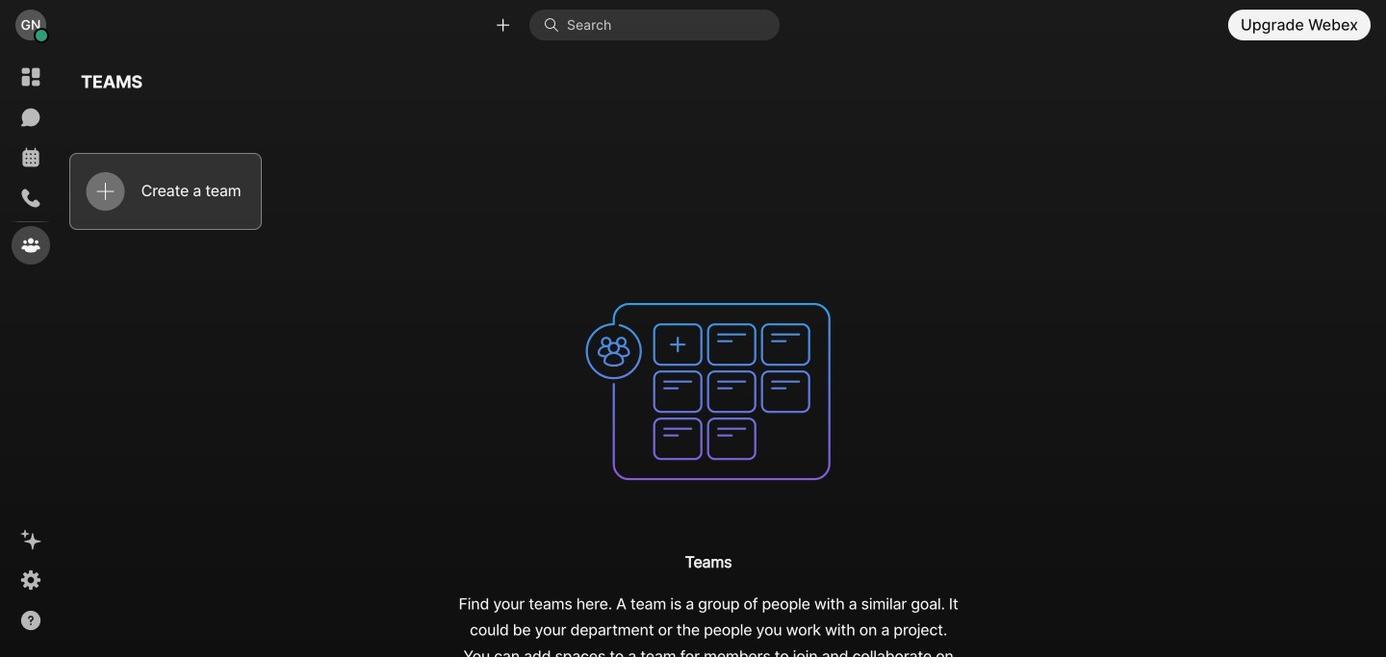 Task type: locate. For each thing, give the bounding box(es) containing it.
wrapper image
[[544, 17, 567, 33], [35, 29, 48, 43]]

calls image
[[19, 187, 42, 210]]

teams list list
[[62, 145, 1356, 238]]

navigation
[[0, 50, 62, 658]]

wrapper image right connect people icon at top left
[[544, 17, 567, 33]]

wrapper image up dashboard "icon"
[[35, 29, 48, 43]]

1 horizontal spatial wrapper image
[[544, 17, 567, 33]]

what's new image
[[19, 529, 42, 552]]

settings image
[[19, 569, 42, 592]]

webex tab list
[[12, 58, 50, 265]]

create new team image
[[97, 183, 114, 200]]



Task type: vqa. For each thing, say whether or not it's contained in the screenshot.
group
no



Task type: describe. For each thing, give the bounding box(es) containing it.
messaging, has no new notifications image
[[19, 106, 42, 129]]

teams, has no new notifications image
[[19, 234, 42, 257]]

help image
[[19, 610, 42, 633]]

teams image
[[574, 257, 844, 527]]

0 horizontal spatial wrapper image
[[35, 29, 48, 43]]

meetings image
[[19, 146, 42, 169]]

dashboard image
[[19, 65, 42, 89]]

connect people image
[[494, 16, 512, 34]]



